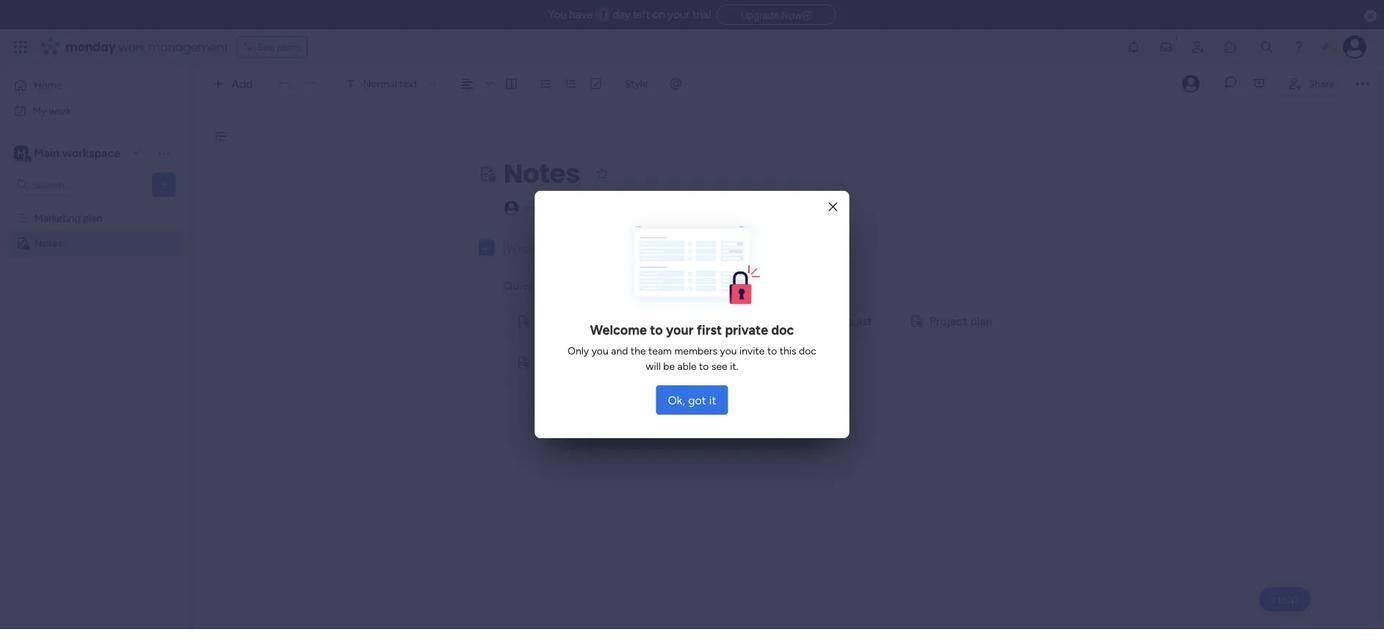 Task type: vqa. For each thing, say whether or not it's contained in the screenshot.
'✨'
no



Task type: locate. For each thing, give the bounding box(es) containing it.
and
[[611, 344, 628, 357]]

marketing
[[35, 212, 80, 224], [536, 355, 589, 369]]

your
[[668, 8, 690, 21], [666, 322, 694, 338]]

work
[[119, 39, 145, 55], [49, 104, 71, 117]]

2023,
[[743, 202, 770, 214]]

list box containing marketing plan
[[0, 203, 187, 454]]

1 vertical spatial notes
[[35, 237, 63, 249]]

1 horizontal spatial you
[[720, 344, 737, 357]]

to-do list button
[[790, 307, 885, 336]]

Notes field
[[500, 155, 584, 193]]

team
[[648, 344, 672, 357]]

to
[[650, 322, 663, 338], [767, 344, 777, 357], [699, 360, 709, 372]]

welcome
[[590, 322, 647, 338]]

0 horizontal spatial you
[[592, 344, 609, 357]]

to left see
[[699, 360, 709, 372]]

0 vertical spatial plan
[[83, 212, 102, 224]]

help image
[[1292, 40, 1306, 54]]

0 vertical spatial marketing
[[35, 212, 80, 224]]

to up team
[[650, 322, 663, 338]]

main workspace
[[34, 146, 120, 160]]

plan for project plan
[[970, 314, 992, 328]]

parks
[[599, 202, 625, 214]]

from
[[565, 314, 590, 328]]

on
[[653, 8, 665, 21]]

1 horizontal spatial doc
[[799, 344, 816, 357]]

my work
[[32, 104, 71, 117]]

plan inside button
[[970, 314, 992, 328]]

normal text
[[363, 77, 417, 90]]

workspace selection element
[[14, 144, 123, 163]]

only
[[568, 344, 589, 357]]

doc
[[771, 322, 794, 338], [799, 344, 816, 357]]

inbox image
[[1159, 40, 1173, 54]]

0 vertical spatial notes
[[503, 155, 580, 192]]

see
[[257, 41, 274, 53]]

welcome to your first private doc only you and the team members you invite to this doc will be able to see it.
[[568, 322, 816, 372]]

0 horizontal spatial notes
[[35, 237, 63, 249]]

plan inside list box
[[83, 212, 102, 224]]

left
[[633, 8, 650, 21]]

monday work management
[[65, 39, 228, 55]]

work right monday
[[119, 39, 145, 55]]

home
[[34, 79, 62, 91]]

marketing down search in workspace field
[[35, 212, 80, 224]]

first
[[697, 322, 722, 338]]

layout image
[[505, 77, 518, 90]]

list
[[857, 314, 872, 328]]

0 horizontal spatial plan
[[83, 212, 102, 224]]

marketing left "brief"
[[536, 355, 589, 369]]

plan for marketing plan
[[83, 212, 102, 224]]

normal
[[363, 77, 397, 90]]

start
[[536, 314, 562, 328]]

start from scratch
[[536, 314, 632, 328]]

share button
[[1281, 72, 1342, 95]]

marketing brief button
[[503, 348, 629, 377]]

you left and
[[592, 344, 609, 357]]

bulleted list image
[[539, 77, 553, 90]]

1 horizontal spatial notes
[[503, 155, 580, 192]]

able
[[677, 360, 697, 372]]

upgrade
[[741, 9, 779, 21]]

created
[[663, 202, 701, 214]]

project plan
[[929, 314, 992, 328]]

work right my
[[49, 104, 71, 117]]

marketing inside button
[[536, 355, 589, 369]]

your right on on the left top
[[668, 8, 690, 21]]

1 vertical spatial plan
[[970, 314, 992, 328]]

notes
[[503, 155, 580, 192], [35, 237, 63, 249]]

work inside button
[[49, 104, 71, 117]]

0 vertical spatial to
[[650, 322, 663, 338]]

help button
[[1259, 587, 1311, 612]]

meeting notes button
[[657, 307, 778, 336]]

notes right private board image at the left top of the page
[[35, 237, 63, 249]]

0 horizontal spatial doc
[[771, 322, 794, 338]]

monday
[[65, 39, 116, 55]]

1 horizontal spatial plan
[[970, 314, 992, 328]]

workspace
[[62, 146, 120, 160]]

your inside welcome to your first private doc only you and the team members you invite to this doc will be able to see it.
[[666, 322, 694, 338]]

workspace image
[[14, 145, 29, 161]]

be
[[663, 360, 675, 372]]

marketing for marketing brief
[[536, 355, 589, 369]]

feature specs
[[673, 355, 747, 369]]

plan
[[83, 212, 102, 224], [970, 314, 992, 328]]

my
[[32, 104, 46, 117]]

plan down search in workspace field
[[83, 212, 102, 224]]

marketing brief
[[536, 355, 616, 369]]

0 vertical spatial work
[[119, 39, 145, 55]]

0 horizontal spatial to
[[650, 322, 663, 338]]

2 you from the left
[[720, 344, 737, 357]]

plan right project
[[970, 314, 992, 328]]

dapulse close image
[[1364, 8, 1377, 23]]

m
[[17, 147, 26, 159]]

notes inside list box
[[35, 237, 63, 249]]

doc right this
[[799, 344, 816, 357]]

numbered list image
[[564, 77, 577, 90]]

0 horizontal spatial work
[[49, 104, 71, 117]]

board activity image
[[1182, 75, 1200, 93]]

1 vertical spatial your
[[666, 322, 694, 338]]

select product image
[[13, 40, 28, 54]]

text
[[399, 77, 417, 90]]

brief
[[592, 355, 616, 369]]

1 horizontal spatial to
[[699, 360, 709, 372]]

list box
[[0, 203, 187, 454]]

1 horizontal spatial marketing
[[536, 355, 589, 369]]

1 vertical spatial marketing
[[536, 355, 589, 369]]

your up the members
[[666, 322, 694, 338]]

1 vertical spatial work
[[49, 104, 71, 117]]

invite
[[739, 344, 765, 357]]

doc up this
[[771, 322, 794, 338]]

add to favorites image
[[595, 166, 609, 181]]

you
[[592, 344, 609, 357], [720, 344, 737, 357]]

my work button
[[9, 99, 158, 122]]

notes up creator
[[503, 155, 580, 192]]

to left this
[[767, 344, 777, 357]]

you up it.
[[720, 344, 737, 357]]

style button
[[618, 71, 655, 96]]

got
[[688, 393, 706, 407]]

0 horizontal spatial marketing
[[35, 212, 80, 224]]

created nov 20, 2023, 11:30
[[663, 202, 796, 214]]

see plans
[[257, 41, 301, 53]]

marketing inside list box
[[35, 212, 80, 224]]

1 image
[[1170, 30, 1183, 47]]

1 vertical spatial to
[[767, 344, 777, 357]]

apps image
[[1223, 40, 1238, 54]]

marketing for marketing plan
[[35, 212, 80, 224]]

members
[[674, 344, 717, 357]]

private board image
[[15, 236, 29, 250]]

notifications image
[[1126, 40, 1141, 54]]

1 horizontal spatial work
[[119, 39, 145, 55]]

style
[[624, 77, 648, 90]]



Task type: describe. For each thing, give the bounding box(es) containing it.
meeting
[[690, 314, 733, 328]]

dapulse rightstroke image
[[802, 10, 812, 21]]

1 vertical spatial doc
[[799, 344, 816, 357]]

close image
[[829, 202, 837, 212]]

see plans button
[[237, 36, 308, 58]]

help
[[1272, 592, 1298, 607]]

Search in workspace field
[[31, 176, 123, 193]]

private board image
[[478, 165, 496, 182]]

project plan button
[[896, 307, 1005, 336]]

meeting notes
[[690, 314, 766, 328]]

kendall parks image
[[1343, 35, 1367, 59]]

ok, got it button
[[656, 385, 728, 415]]

notes inside 'field'
[[503, 155, 580, 192]]

creator
[[525, 202, 560, 214]]

feature
[[673, 355, 713, 369]]

mention image
[[669, 76, 683, 91]]

0 vertical spatial your
[[668, 8, 690, 21]]

1
[[601, 8, 605, 21]]

invite members image
[[1191, 40, 1206, 54]]

will
[[646, 360, 661, 372]]

main
[[34, 146, 60, 160]]

1 you from the left
[[592, 344, 609, 357]]

have
[[569, 8, 593, 21]]

to-
[[823, 314, 840, 328]]

ok, got it
[[668, 393, 716, 407]]

ok,
[[668, 393, 685, 407]]

do
[[840, 314, 854, 328]]

day
[[613, 8, 630, 21]]

home button
[[9, 73, 158, 97]]

+
[[482, 239, 491, 257]]

11:30
[[772, 202, 796, 214]]

to-do list
[[823, 314, 872, 328]]

start from scratch button
[[503, 307, 645, 336]]

creator kendall parks
[[525, 202, 625, 214]]

scratch
[[593, 314, 632, 328]]

checklist image
[[589, 77, 602, 90]]

marketing plan
[[35, 212, 102, 224]]

work for my
[[49, 104, 71, 117]]

management
[[148, 39, 228, 55]]

this
[[780, 344, 796, 357]]

+ button
[[478, 239, 495, 257]]

v2 ellipsis image
[[1356, 74, 1369, 93]]

you have 1 day left on your trial
[[548, 8, 711, 21]]

it.
[[730, 360, 738, 372]]

2 horizontal spatial to
[[767, 344, 777, 357]]

feature specs button
[[640, 348, 760, 377]]

nov
[[703, 202, 723, 214]]

plans
[[277, 41, 301, 53]]

trial
[[692, 8, 711, 21]]

project
[[929, 314, 967, 328]]

it
[[709, 393, 716, 407]]

notes
[[736, 314, 766, 328]]

20,
[[725, 202, 740, 214]]

kendall
[[562, 202, 597, 214]]

share
[[1309, 77, 1335, 90]]

upgrade now
[[741, 9, 802, 21]]

work for monday
[[119, 39, 145, 55]]

search everything image
[[1259, 40, 1274, 54]]

see
[[711, 360, 727, 372]]

2 vertical spatial to
[[699, 360, 709, 372]]

you
[[548, 8, 567, 21]]

the
[[631, 344, 646, 357]]

upgrade now link
[[717, 4, 836, 25]]

specs
[[716, 355, 747, 369]]

0 vertical spatial doc
[[771, 322, 794, 338]]

private
[[725, 322, 768, 338]]

now
[[781, 9, 802, 21]]



